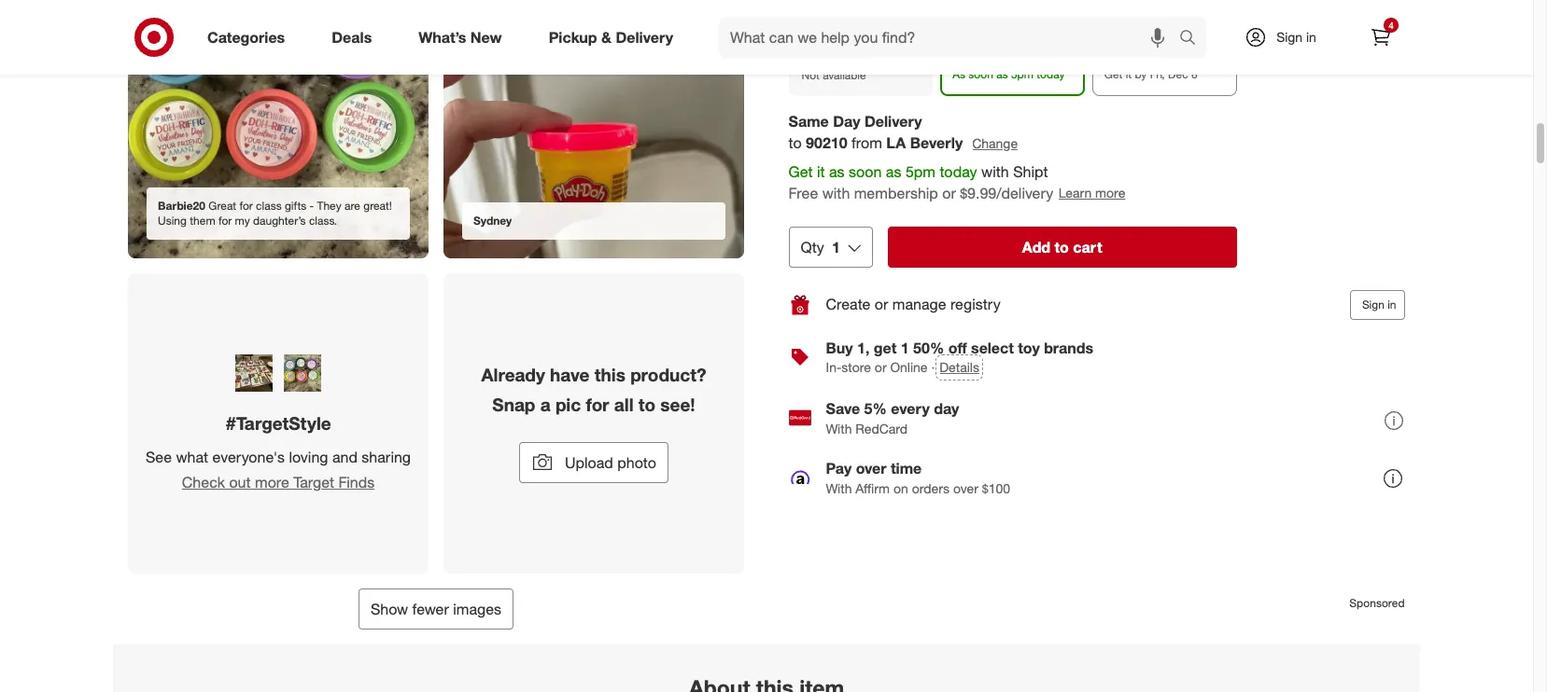 Task type: locate. For each thing, give the bounding box(es) containing it.
beverly
[[911, 134, 963, 153]]

pickup left &
[[549, 28, 597, 46]]

1 vertical spatial over
[[954, 481, 979, 496]]

delivery for same day delivery
[[865, 113, 923, 131]]

today
[[1037, 68, 1065, 82], [940, 163, 978, 181]]

1 up online
[[901, 339, 910, 358]]

get up free
[[789, 163, 813, 181]]

1 vertical spatial more
[[255, 473, 289, 492]]

la
[[887, 134, 906, 153]]

1 horizontal spatial today
[[1037, 68, 1065, 82]]

qty 1
[[801, 238, 841, 257]]

1 vertical spatial 1
[[901, 339, 910, 358]]

for
[[239, 199, 253, 213], [218, 214, 232, 228], [586, 394, 609, 416]]

same day delivery
[[789, 113, 923, 131]]

toy
[[1018, 339, 1040, 358]]

0 vertical spatial more
[[1096, 185, 1126, 201]]

1
[[832, 238, 841, 257], [901, 339, 910, 358]]

soon down from
[[849, 163, 882, 181]]

soon right as
[[969, 68, 994, 82]]

fri,
[[1150, 68, 1165, 82]]

0 vertical spatial it
[[1126, 68, 1132, 82]]

1 with from the top
[[826, 421, 852, 437]]

0 vertical spatial today
[[1037, 68, 1065, 82]]

1 right qty
[[832, 238, 841, 257]]

to
[[789, 134, 802, 153], [1055, 238, 1070, 257], [639, 394, 656, 416]]

time
[[891, 459, 922, 478]]

with
[[826, 421, 852, 437], [826, 481, 852, 496]]

2 vertical spatial to
[[639, 394, 656, 416]]

all
[[614, 394, 634, 416]]

0 horizontal spatial 1
[[832, 238, 841, 257]]

0 horizontal spatial as
[[830, 163, 845, 181]]

5pm right as
[[1012, 68, 1034, 82]]

them
[[190, 214, 215, 228]]

0 horizontal spatial in
[[1306, 29, 1316, 45]]

2 horizontal spatial delivery
[[953, 46, 1011, 65]]

1 horizontal spatial 5pm
[[1012, 68, 1034, 82]]

with up $9.99/delivery
[[982, 163, 1010, 181]]

it
[[1126, 68, 1132, 82], [817, 163, 825, 181]]

more right learn
[[1096, 185, 1126, 201]]

with down pay
[[826, 481, 852, 496]]

not
[[802, 69, 820, 83]]

2 vertical spatial for
[[586, 394, 609, 416]]

get left the by
[[1105, 68, 1123, 82]]

sponsored
[[1350, 597, 1405, 611]]

they
[[317, 199, 341, 213]]

1 horizontal spatial delivery
[[865, 113, 923, 131]]

with down save
[[826, 421, 852, 437]]

as inside delivery as soon as 5pm today
[[997, 68, 1009, 82]]

delivery up the la
[[865, 113, 923, 131]]

soon inside get it as soon as 5pm today with shipt free with membership or $9.99/delivery learn more
[[849, 163, 882, 181]]

class
[[256, 199, 282, 213]]

0 horizontal spatial it
[[817, 163, 825, 181]]

0 horizontal spatial get
[[789, 163, 813, 181]]

pickup inside pickup & delivery link
[[549, 28, 597, 46]]

1 horizontal spatial sign in
[[1363, 298, 1397, 312]]

to right the add
[[1055, 238, 1070, 257]]

select
[[972, 339, 1014, 358]]

5%
[[865, 399, 887, 418]]

in
[[1306, 29, 1316, 45], [1388, 298, 1397, 312]]

images
[[453, 601, 502, 619]]

2 vertical spatial or
[[875, 360, 887, 375]]

for left 'all'
[[586, 394, 609, 416]]

buy
[[826, 339, 853, 358]]

buy 1, get 1 50% off select toy brands in-store or online ∙ details
[[826, 339, 1094, 375]]

0 vertical spatial to
[[789, 134, 802, 153]]

more inside get it as soon as 5pm today with shipt free with membership or $9.99/delivery learn more
[[1096, 185, 1126, 201]]

0 horizontal spatial more
[[255, 473, 289, 492]]

sharing
[[362, 448, 411, 467]]

it left the by
[[1126, 68, 1132, 82]]

it inside get it as soon as 5pm today with shipt free with membership or $9.99/delivery learn more
[[817, 163, 825, 181]]

or down beverly
[[943, 184, 956, 203]]

0 horizontal spatial for
[[218, 214, 232, 228]]

1 horizontal spatial sign
[[1363, 298, 1385, 312]]

1 vertical spatial 5pm
[[906, 163, 936, 181]]

2 horizontal spatial for
[[586, 394, 609, 416]]

1 vertical spatial today
[[940, 163, 978, 181]]

0 horizontal spatial delivery
[[616, 28, 673, 46]]

everyone's
[[212, 448, 285, 467]]

upload
[[565, 454, 613, 472]]

for up my
[[239, 199, 253, 213]]

1 vertical spatial sign
[[1363, 298, 1385, 312]]

get it as soon as 5pm today with shipt free with membership or $9.99/delivery learn more
[[789, 163, 1126, 203]]

pickup
[[549, 28, 597, 46], [802, 47, 851, 66]]

more
[[1096, 185, 1126, 201], [255, 473, 289, 492]]

0 vertical spatial with
[[982, 163, 1010, 181]]

daughter's
[[253, 214, 306, 228]]

cart
[[1074, 238, 1103, 257]]

more right out
[[255, 473, 289, 492]]

or down get
[[875, 360, 887, 375]]

pickup inside the pickup not available
[[802, 47, 851, 66]]

by
[[1135, 68, 1147, 82]]

1 vertical spatial to
[[1055, 238, 1070, 257]]

search button
[[1171, 17, 1216, 62]]

1 vertical spatial sign in
[[1363, 298, 1397, 312]]

0 vertical spatial 5pm
[[1012, 68, 1034, 82]]

0 horizontal spatial with
[[823, 184, 850, 203]]

1 vertical spatial it
[[817, 163, 825, 181]]

0 vertical spatial with
[[826, 421, 852, 437]]

what
[[176, 448, 208, 467]]

0 vertical spatial soon
[[969, 68, 994, 82]]

0 horizontal spatial over
[[856, 459, 887, 478]]

#targetstyle
[[225, 413, 331, 434]]

0 vertical spatial in
[[1306, 29, 1316, 45]]

1 horizontal spatial soon
[[969, 68, 994, 82]]

gifts
[[285, 199, 306, 213]]

in inside button
[[1388, 298, 1397, 312]]

0 horizontal spatial pickup
[[549, 28, 597, 46]]

sign
[[1277, 29, 1303, 45], [1363, 298, 1385, 312]]

or right create
[[875, 296, 889, 314]]

soon inside delivery as soon as 5pm today
[[969, 68, 994, 82]]

1 horizontal spatial it
[[1126, 68, 1132, 82]]

loving
[[289, 448, 328, 467]]

5pm up the membership
[[906, 163, 936, 181]]

1 horizontal spatial in
[[1388, 298, 1397, 312]]

image gallery element
[[128, 0, 744, 630]]

0 vertical spatial 1
[[832, 238, 841, 257]]

it up free
[[817, 163, 825, 181]]

delivery up as
[[953, 46, 1011, 65]]

1 horizontal spatial 1
[[901, 339, 910, 358]]

registry
[[951, 296, 1001, 314]]

brands
[[1045, 339, 1094, 358]]

with inside save 5% every day with redcard
[[826, 421, 852, 437]]

0 vertical spatial get
[[1105, 68, 1123, 82]]

2 horizontal spatial to
[[1055, 238, 1070, 257]]

0 vertical spatial sign in
[[1277, 29, 1316, 45]]

1 inside buy 1, get 1 50% off select toy brands in-store or online ∙ details
[[901, 339, 910, 358]]

0 vertical spatial for
[[239, 199, 253, 213]]

details
[[940, 360, 980, 375]]

pickup up "not"
[[802, 47, 851, 66]]

0 horizontal spatial sign
[[1277, 29, 1303, 45]]

2 with from the top
[[826, 481, 852, 496]]

over up affirm
[[856, 459, 887, 478]]

and
[[332, 448, 358, 467]]

2 horizontal spatial as
[[997, 68, 1009, 82]]

0 horizontal spatial today
[[940, 163, 978, 181]]

1 vertical spatial soon
[[849, 163, 882, 181]]

over left the $100
[[954, 481, 979, 496]]

categories link
[[191, 17, 308, 58]]

get inside shipping get it by fri, dec 8
[[1105, 68, 1123, 82]]

using
[[158, 214, 187, 228]]

0 vertical spatial over
[[856, 459, 887, 478]]

1 horizontal spatial pickup
[[802, 47, 851, 66]]

what's new
[[419, 28, 502, 46]]

as up the membership
[[886, 163, 902, 181]]

or inside get it as soon as 5pm today with shipt free with membership or $9.99/delivery learn more
[[943, 184, 956, 203]]

0 horizontal spatial to
[[639, 394, 656, 416]]

add to cart button
[[888, 227, 1237, 268]]

shipping get it by fri, dec 8
[[1105, 46, 1198, 82]]

with right free
[[823, 184, 850, 203]]

1,
[[858, 339, 870, 358]]

upload photo
[[565, 454, 656, 472]]

1 horizontal spatial get
[[1105, 68, 1123, 82]]

0 horizontal spatial soon
[[849, 163, 882, 181]]

dec
[[1169, 68, 1189, 82]]

pic
[[555, 394, 581, 416]]

1 vertical spatial with
[[823, 184, 850, 203]]

shipping
[[1105, 46, 1167, 65]]

details button
[[939, 358, 981, 378]]

to right 'all'
[[639, 394, 656, 416]]

show
[[371, 601, 408, 619]]

0 horizontal spatial 5pm
[[906, 163, 936, 181]]

in-
[[826, 360, 842, 375]]

as right as
[[997, 68, 1009, 82]]

pickup not available
[[802, 47, 867, 83]]

pickup for &
[[549, 28, 597, 46]]

it inside shipping get it by fri, dec 8
[[1126, 68, 1132, 82]]

today down beverly
[[940, 163, 978, 181]]

1 vertical spatial get
[[789, 163, 813, 181]]

pickup for not
[[802, 47, 851, 66]]

90210
[[806, 134, 848, 153]]

today left the by
[[1037, 68, 1065, 82]]

1 horizontal spatial with
[[982, 163, 1010, 181]]

1 horizontal spatial more
[[1096, 185, 1126, 201]]

1 vertical spatial in
[[1388, 298, 1397, 312]]

product?
[[630, 365, 706, 386]]

this
[[595, 365, 625, 386]]

1 vertical spatial with
[[826, 481, 852, 496]]

delivery right &
[[616, 28, 673, 46]]

0 vertical spatial or
[[943, 184, 956, 203]]

great!
[[363, 199, 392, 213]]

shipt
[[1014, 163, 1049, 181]]

for down the great
[[218, 214, 232, 228]]

online
[[891, 360, 928, 375]]

sign in link
[[1229, 17, 1346, 58]]

for inside already have this product? snap a pic for all to see!
[[586, 394, 609, 416]]

0 vertical spatial pickup
[[549, 28, 597, 46]]

1 vertical spatial pickup
[[802, 47, 851, 66]]

as down 90210
[[830, 163, 845, 181]]

&
[[601, 28, 612, 46]]

to down "same"
[[789, 134, 802, 153]]

on
[[894, 481, 909, 496]]



Task type: vqa. For each thing, say whether or not it's contained in the screenshot.
as to the left
yes



Task type: describe. For each thing, give the bounding box(es) containing it.
4 link
[[1360, 17, 1402, 58]]

to inside already have this product? snap a pic for all to see!
[[639, 394, 656, 416]]

see what everyone's loving and sharing check out more target finds
[[146, 448, 411, 492]]

sydney
[[473, 214, 512, 228]]

$100
[[983, 481, 1011, 496]]

show fewer images button
[[358, 589, 514, 630]]

1 vertical spatial or
[[875, 296, 889, 314]]

deals link
[[316, 17, 395, 58]]

have
[[550, 365, 590, 386]]

search
[[1171, 29, 1216, 48]]

to inside button
[[1055, 238, 1070, 257]]

from
[[852, 134, 883, 153]]

finds
[[338, 473, 375, 492]]

orders
[[912, 481, 950, 496]]

$9.99/delivery
[[961, 184, 1054, 203]]

sign in button
[[1351, 290, 1405, 320]]

pay
[[826, 459, 852, 478]]

#targetstyle preview 1 image
[[235, 355, 273, 392]]

learn
[[1059, 185, 1092, 201]]

get
[[874, 339, 897, 358]]

a
[[540, 394, 551, 416]]

delivery for pickup & delivery
[[616, 28, 673, 46]]

check
[[182, 473, 225, 492]]

today inside get it as soon as 5pm today with shipt free with membership or $9.99/delivery learn more
[[940, 163, 978, 181]]

add
[[1023, 238, 1051, 257]]

every
[[892, 399, 930, 418]]

redcard
[[856, 421, 908, 437]]

50%
[[914, 339, 945, 358]]

save
[[826, 399, 861, 418]]

add to cart
[[1023, 238, 1103, 257]]

save 5% every day with redcard
[[826, 399, 960, 437]]

create
[[826, 296, 871, 314]]

-
[[310, 199, 314, 213]]

free
[[789, 184, 819, 203]]

0 vertical spatial sign
[[1277, 29, 1303, 45]]

are
[[345, 199, 360, 213]]

what's
[[419, 28, 466, 46]]

or inside buy 1, get 1 50% off select toy brands in-store or online ∙ details
[[875, 360, 887, 375]]

snap
[[492, 394, 535, 416]]

day
[[834, 113, 861, 131]]

to 90210 from la beverly
[[789, 134, 963, 153]]

more inside see what everyone's loving and sharing check out more target finds
[[255, 473, 289, 492]]

1 horizontal spatial to
[[789, 134, 802, 153]]

off
[[949, 339, 967, 358]]

1 horizontal spatial over
[[954, 481, 979, 496]]

barbie20
[[158, 199, 205, 213]]

out
[[229, 473, 251, 492]]

pickup & delivery link
[[533, 17, 697, 58]]

today inside delivery as soon as 5pm today
[[1037, 68, 1065, 82]]

0 horizontal spatial sign in
[[1277, 29, 1316, 45]]

already have this product? snap a pic for all to see!
[[481, 365, 706, 416]]

get inside get it as soon as 5pm today with shipt free with membership or $9.99/delivery learn more
[[789, 163, 813, 181]]

#targetstyle preview 2 image
[[284, 355, 321, 392]]

8
[[1192, 68, 1198, 82]]

∙
[[932, 360, 935, 375]]

day
[[934, 399, 960, 418]]

photo from barbie20, 7 of 10 image
[[128, 0, 429, 259]]

check out more target finds link
[[146, 472, 411, 494]]

pay over time with affirm on orders over $100
[[826, 459, 1011, 496]]

delivery inside delivery as soon as 5pm today
[[953, 46, 1011, 65]]

1 horizontal spatial as
[[886, 163, 902, 181]]

1 vertical spatial for
[[218, 214, 232, 228]]

target
[[293, 473, 334, 492]]

as
[[953, 68, 966, 82]]

1 horizontal spatial for
[[239, 199, 253, 213]]

what's new link
[[403, 17, 525, 58]]

available
[[823, 69, 867, 83]]

with inside the pay over time with affirm on orders over $100
[[826, 481, 852, 496]]

5pm inside get it as soon as 5pm today with shipt free with membership or $9.99/delivery learn more
[[906, 163, 936, 181]]

categories
[[207, 28, 285, 46]]

change
[[973, 135, 1018, 151]]

great
[[208, 199, 236, 213]]

change button
[[972, 133, 1019, 154]]

buy 1, get 1 50% off select toy brands link
[[826, 339, 1094, 358]]

new
[[470, 28, 502, 46]]

show fewer images
[[371, 601, 502, 619]]

photo from sydney, 8 of 10 image
[[444, 0, 744, 259]]

see
[[146, 448, 172, 467]]

membership
[[855, 184, 939, 203]]

manage
[[893, 296, 947, 314]]

photo
[[617, 454, 656, 472]]

already
[[481, 365, 545, 386]]

delivery as soon as 5pm today
[[953, 46, 1065, 82]]

see!
[[660, 394, 695, 416]]

pickup & delivery
[[549, 28, 673, 46]]

5pm inside delivery as soon as 5pm today
[[1012, 68, 1034, 82]]

my
[[235, 214, 250, 228]]

What can we help you find? suggestions appear below search field
[[719, 17, 1184, 58]]

class.
[[309, 214, 337, 228]]

sign in inside button
[[1363, 298, 1397, 312]]

great for class gifts - they are great! using them for my daughter's class.
[[158, 199, 392, 228]]

sign inside button
[[1363, 298, 1385, 312]]

4
[[1389, 20, 1394, 31]]

fewer
[[412, 601, 449, 619]]



